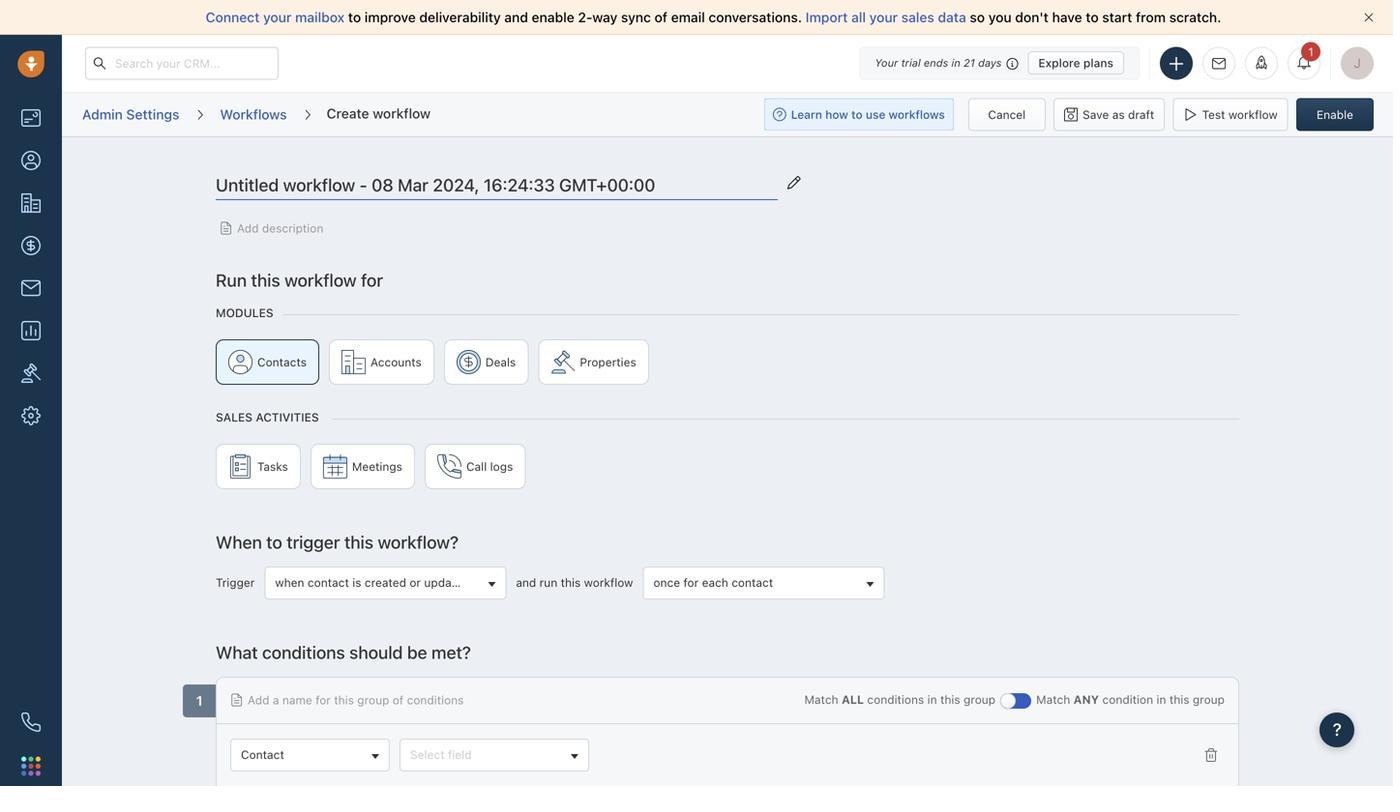Task type: describe. For each thing, give the bounding box(es) containing it.
explore plans
[[1039, 56, 1114, 70]]

description
[[262, 222, 324, 235]]

call logs
[[466, 460, 513, 474]]

and run this workflow
[[516, 576, 633, 590]]

connect your mailbox to improve deliverability and enable 2-way sync of email conversations. import all your sales data so you don't have to start from scratch.
[[206, 9, 1222, 25]]

when
[[216, 532, 262, 553]]

deliverability
[[419, 9, 501, 25]]

meetings button
[[310, 444, 415, 490]]

workflow inside button
[[1229, 108, 1278, 121]]

test workflow button
[[1173, 98, 1289, 131]]

scratch.
[[1170, 9, 1222, 25]]

mailbox
[[295, 9, 345, 25]]

2 horizontal spatial to
[[1086, 9, 1099, 25]]

enable
[[1317, 108, 1354, 121]]

run
[[540, 576, 558, 590]]

when contact is created or updated button
[[264, 567, 506, 600]]

match for match all conditions in this group
[[805, 693, 839, 707]]

group for modules
[[216, 340, 1240, 395]]

met?
[[432, 643, 471, 663]]

create workflow
[[327, 105, 431, 121]]

be
[[407, 643, 427, 663]]

from
[[1136, 9, 1166, 25]]

workflows link
[[219, 99, 288, 130]]

group for conditions in this group
[[964, 693, 996, 707]]

admin settings
[[82, 106, 179, 122]]

your trial ends in 21 days
[[875, 57, 1002, 69]]

0 horizontal spatial group
[[357, 694, 389, 707]]

call logs button
[[425, 444, 526, 490]]

match any condition in this group
[[1037, 693, 1225, 707]]

trial
[[902, 57, 921, 69]]

cancel button
[[969, 98, 1046, 131]]

field
[[448, 749, 472, 762]]

your
[[875, 57, 898, 69]]

0 horizontal spatial to
[[266, 532, 282, 553]]

0 vertical spatial of
[[655, 9, 668, 25]]

test
[[1203, 108, 1226, 121]]

days
[[978, 57, 1002, 69]]

test workflow
[[1203, 108, 1278, 121]]

2 contact from the left
[[732, 576, 773, 590]]

activities
[[256, 411, 319, 424]]

run
[[216, 270, 247, 291]]

workflow right create
[[373, 105, 431, 121]]

sync
[[621, 9, 651, 25]]

1 contact from the left
[[308, 576, 349, 590]]

updated
[[424, 576, 470, 590]]

what
[[216, 643, 258, 663]]

once for each contact button
[[643, 567, 885, 600]]

for for run this workflow for
[[361, 270, 383, 291]]

match for match any condition in this group
[[1037, 693, 1071, 707]]

admin settings link
[[81, 99, 180, 130]]

connect your mailbox link
[[206, 9, 348, 25]]

explore
[[1039, 56, 1081, 70]]

name
[[282, 694, 312, 707]]

start
[[1103, 9, 1133, 25]]

as
[[1113, 108, 1125, 121]]

tasks button
[[216, 444, 301, 490]]

run this workflow for
[[216, 270, 383, 291]]

tasks
[[257, 460, 288, 474]]

2 horizontal spatial conditions
[[867, 693, 924, 707]]

each
[[702, 576, 729, 590]]

select field
[[410, 749, 472, 762]]

group for condition in this group
[[1193, 693, 1225, 707]]

1
[[1309, 45, 1314, 59]]

add for add description
[[237, 222, 259, 235]]

properties button
[[538, 340, 649, 385]]

once
[[654, 576, 680, 590]]

all
[[852, 9, 866, 25]]

1 your from the left
[[263, 9, 292, 25]]

way
[[593, 9, 618, 25]]

should
[[349, 643, 403, 663]]

in for ends
[[952, 57, 961, 69]]

properties image
[[21, 364, 41, 383]]

data
[[938, 9, 967, 25]]

21
[[964, 57, 975, 69]]

ends
[[924, 57, 949, 69]]

for for add a name for this group of conditions
[[316, 694, 331, 707]]

0 horizontal spatial conditions
[[262, 643, 345, 663]]

phone image
[[21, 713, 41, 733]]

group for sales activities
[[216, 444, 1240, 499]]

accounts
[[371, 356, 422, 369]]

contact
[[241, 749, 284, 762]]

deals
[[486, 356, 516, 369]]

add a name for this group of conditions
[[248, 694, 464, 707]]

improve
[[365, 9, 416, 25]]

sales
[[216, 411, 253, 424]]

enable
[[532, 9, 575, 25]]

save as draft
[[1083, 108, 1155, 121]]

meetings
[[352, 460, 403, 474]]

trigger
[[287, 532, 340, 553]]



Task type: locate. For each thing, give the bounding box(es) containing it.
of down should
[[393, 694, 404, 707]]

0 horizontal spatial in
[[928, 693, 937, 707]]

0 vertical spatial add
[[237, 222, 259, 235]]

1 vertical spatial for
[[684, 576, 699, 590]]

so
[[970, 9, 985, 25]]

you
[[989, 9, 1012, 25]]

conditions
[[262, 643, 345, 663], [867, 693, 924, 707], [407, 694, 464, 707]]

your left mailbox
[[263, 9, 292, 25]]

once for each contact
[[654, 576, 773, 590]]

or
[[410, 576, 421, 590]]

contact button
[[230, 739, 390, 772]]

contact right each
[[732, 576, 773, 590]]

enable button
[[1297, 98, 1374, 131]]

what's new image
[[1255, 56, 1269, 69]]

2 horizontal spatial group
[[1193, 693, 1225, 707]]

2 vertical spatial for
[[316, 694, 331, 707]]

contacts
[[257, 356, 307, 369]]

1 horizontal spatial group
[[964, 693, 996, 707]]

2 match from the left
[[1037, 693, 1071, 707]]

0 horizontal spatial contact
[[308, 576, 349, 590]]

0 vertical spatial and
[[505, 9, 528, 25]]

match all conditions in this group
[[805, 693, 996, 707]]

what conditions should be met?
[[216, 643, 471, 663]]

to left start
[[1086, 9, 1099, 25]]

to right when
[[266, 532, 282, 553]]

add description
[[237, 222, 324, 235]]

add left a
[[248, 694, 269, 707]]

1 vertical spatial add
[[248, 694, 269, 707]]

when to trigger this workflow?
[[216, 532, 459, 553]]

admin
[[82, 106, 123, 122]]

settings
[[126, 106, 179, 122]]

1 match from the left
[[805, 693, 839, 707]]

modules
[[216, 306, 274, 320]]

to
[[348, 9, 361, 25], [1086, 9, 1099, 25], [266, 532, 282, 553]]

in left 21
[[952, 57, 961, 69]]

Add workflow name text field
[[216, 171, 778, 200]]

1 horizontal spatial to
[[348, 9, 361, 25]]

connect
[[206, 9, 260, 25]]

add
[[237, 222, 259, 235], [248, 694, 269, 707]]

contacts button
[[216, 340, 319, 385]]

conditions down the met?
[[407, 694, 464, 707]]

phone element
[[12, 704, 50, 742]]

import all your sales data link
[[806, 9, 970, 25]]

deals button
[[444, 340, 529, 385]]

add left description
[[237, 222, 259, 235]]

and
[[505, 9, 528, 25], [516, 576, 536, 590]]

2 your from the left
[[870, 9, 898, 25]]

plans
[[1084, 56, 1114, 70]]

1 vertical spatial and
[[516, 576, 536, 590]]

group
[[964, 693, 996, 707], [1193, 693, 1225, 707], [357, 694, 389, 707]]

in right condition
[[1157, 693, 1167, 707]]

save
[[1083, 108, 1109, 121]]

any
[[1074, 693, 1100, 707]]

when
[[275, 576, 304, 590]]

workflow right 'test'
[[1229, 108, 1278, 121]]

1 horizontal spatial contact
[[732, 576, 773, 590]]

sales activities
[[216, 411, 319, 424]]

Search your CRM... text field
[[85, 47, 279, 80]]

1 horizontal spatial your
[[870, 9, 898, 25]]

draft
[[1128, 108, 1155, 121]]

for
[[361, 270, 383, 291], [684, 576, 699, 590], [316, 694, 331, 707]]

have
[[1052, 9, 1083, 25]]

freshworks switcher image
[[21, 757, 41, 776]]

import
[[806, 9, 848, 25]]

cancel
[[988, 108, 1026, 121]]

accounts button
[[329, 340, 434, 385]]

properties
[[580, 356, 637, 369]]

is
[[352, 576, 361, 590]]

2 horizontal spatial for
[[684, 576, 699, 590]]

0 horizontal spatial your
[[263, 9, 292, 25]]

a
[[273, 694, 279, 707]]

group containing contacts
[[216, 340, 1240, 395]]

to right mailbox
[[348, 9, 361, 25]]

group containing tasks
[[216, 444, 1240, 499]]

1 group from the top
[[216, 340, 1240, 395]]

sales
[[902, 9, 935, 25]]

match left all at the right bottom of page
[[805, 693, 839, 707]]

conditions up name
[[262, 643, 345, 663]]

1 horizontal spatial of
[[655, 9, 668, 25]]

close image
[[1365, 13, 1374, 22]]

conditions right all at the right bottom of page
[[867, 693, 924, 707]]

workflow left once
[[584, 576, 633, 590]]

0 vertical spatial for
[[361, 270, 383, 291]]

conversations.
[[709, 9, 802, 25]]

workflow?
[[378, 532, 459, 553]]

contact left is
[[308, 576, 349, 590]]

select field button
[[400, 739, 590, 772]]

select
[[410, 749, 445, 762]]

in right all at the right bottom of page
[[928, 693, 937, 707]]

all
[[842, 693, 864, 707]]

in
[[952, 57, 961, 69], [928, 693, 937, 707], [1157, 693, 1167, 707]]

0 horizontal spatial match
[[805, 693, 839, 707]]

1 vertical spatial of
[[393, 694, 404, 707]]

1 horizontal spatial match
[[1037, 693, 1071, 707]]

and left enable
[[505, 9, 528, 25]]

for inside button
[[684, 576, 699, 590]]

1 link
[[1288, 42, 1321, 80]]

in for condition
[[1157, 693, 1167, 707]]

your right all
[[870, 9, 898, 25]]

0 horizontal spatial of
[[393, 694, 404, 707]]

email
[[671, 9, 705, 25]]

1 horizontal spatial conditions
[[407, 694, 464, 707]]

don't
[[1015, 9, 1049, 25]]

1 horizontal spatial for
[[361, 270, 383, 291]]

workflow
[[373, 105, 431, 121], [1229, 108, 1278, 121], [285, 270, 357, 291], [584, 576, 633, 590]]

2 horizontal spatial in
[[1157, 693, 1167, 707]]

0 vertical spatial group
[[216, 340, 1240, 395]]

this
[[251, 270, 280, 291], [344, 532, 374, 553], [561, 576, 581, 590], [941, 693, 961, 707], [1170, 693, 1190, 707], [334, 694, 354, 707]]

match
[[805, 693, 839, 707], [1037, 693, 1071, 707]]

workflow down description
[[285, 270, 357, 291]]

condition
[[1103, 693, 1154, 707]]

created
[[365, 576, 406, 590]]

for left each
[[684, 576, 699, 590]]

and left "run"
[[516, 576, 536, 590]]

create
[[327, 105, 369, 121]]

2 group from the top
[[216, 444, 1240, 499]]

for right name
[[316, 694, 331, 707]]

match left any
[[1037, 693, 1071, 707]]

2-
[[578, 9, 593, 25]]

add for add a name for this group of conditions
[[248, 694, 269, 707]]

group
[[216, 340, 1240, 395], [216, 444, 1240, 499]]

when contact is created or updated
[[275, 576, 470, 590]]

1 vertical spatial group
[[216, 444, 1240, 499]]

logs
[[490, 460, 513, 474]]

in for conditions
[[928, 693, 937, 707]]

1 horizontal spatial in
[[952, 57, 961, 69]]

save as draft button
[[1054, 98, 1165, 131]]

for up accounts button
[[361, 270, 383, 291]]

of right sync at the top of page
[[655, 9, 668, 25]]

0 horizontal spatial for
[[316, 694, 331, 707]]

of
[[655, 9, 668, 25], [393, 694, 404, 707]]



Task type: vqa. For each thing, say whether or not it's contained in the screenshot.
Accounts button
yes



